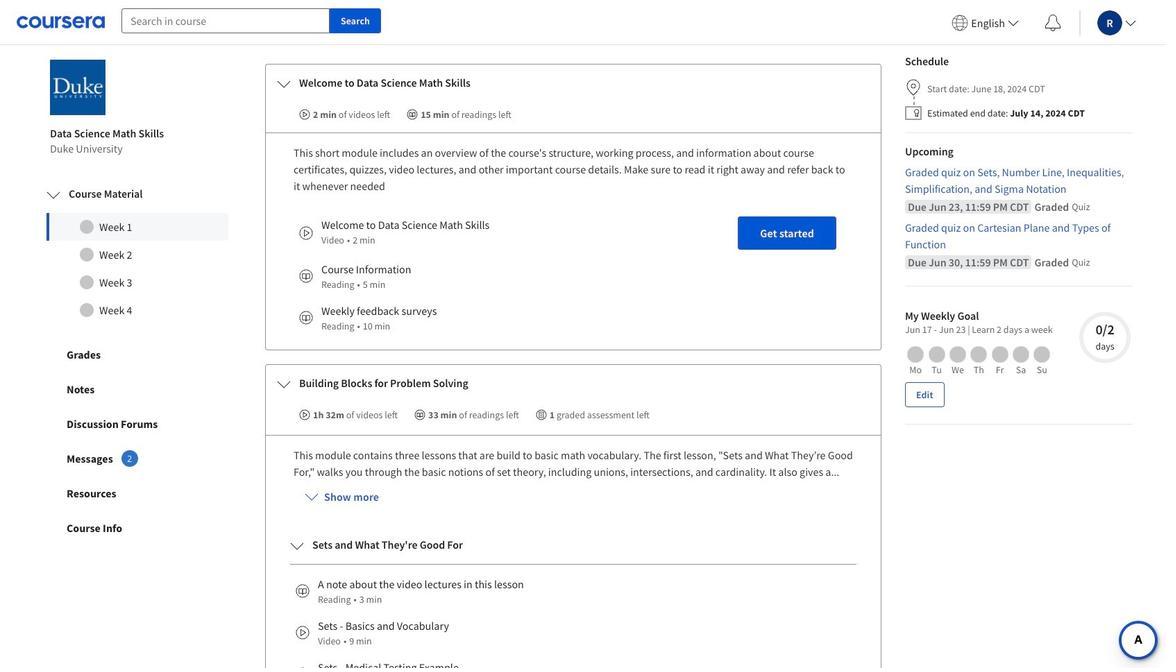 Task type: locate. For each thing, give the bounding box(es) containing it.
Search in course text field
[[122, 8, 330, 33]]

menu
[[947, 0, 1167, 45]]

coursera image
[[17, 11, 105, 34]]



Task type: vqa. For each thing, say whether or not it's contained in the screenshot.
top Operations
no



Task type: describe. For each thing, give the bounding box(es) containing it.
help center image
[[1131, 633, 1148, 649]]

duke university image
[[50, 60, 106, 115]]



